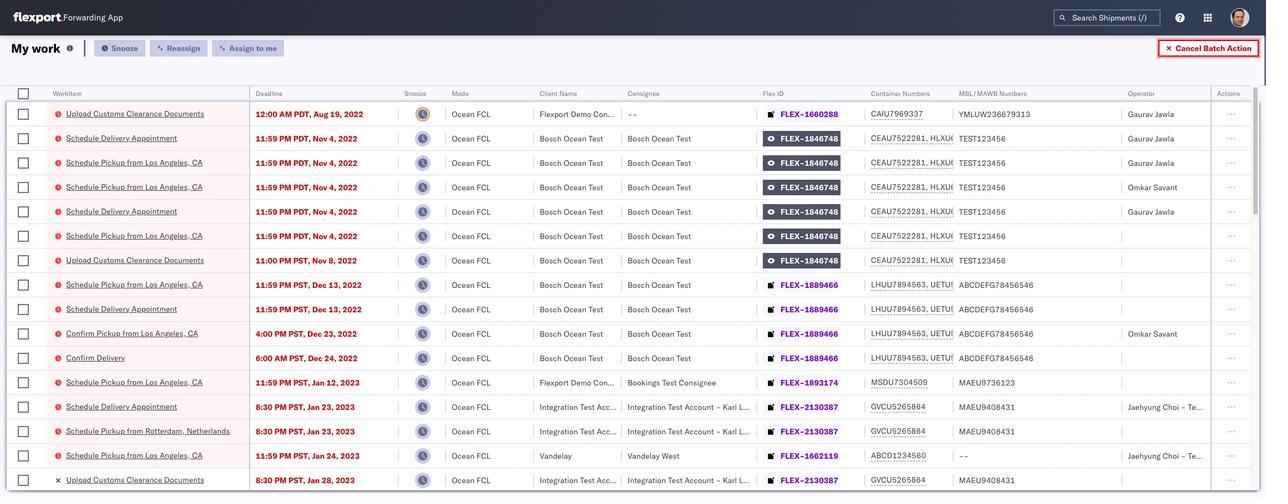 Task type: vqa. For each thing, say whether or not it's contained in the screenshot.
3rd LHUU7894563, UETU5238478
yes



Task type: describe. For each thing, give the bounding box(es) containing it.
1889466 for confirm pickup from los angeles, ca
[[805, 329, 839, 339]]

6 resize handle column header from the left
[[609, 86, 622, 497]]

ca for 3rd schedule pickup from los angeles, ca button from the bottom of the page
[[192, 279, 203, 289]]

9 schedule from the top
[[66, 402, 99, 412]]

6:00 am pst, dec 24, 2022
[[256, 353, 358, 363]]

7 fcl from the top
[[477, 256, 491, 266]]

12 resize handle column header from the left
[[1238, 86, 1252, 497]]

flex- for the upload customs clearance documents button related to 12:00
[[781, 109, 805, 119]]

8 resize handle column header from the left
[[853, 86, 866, 497]]

flex-1660288
[[781, 109, 839, 119]]

jan left 28,
[[307, 475, 320, 485]]

documents for 12:00 am pdt, aug 19, 2022
[[164, 109, 204, 118]]

jan left 12,
[[312, 378, 325, 388]]

appointment for 8:30 pm pst, jan 23, 2023
[[131, 402, 177, 412]]

1 schedule delivery appointment from the top
[[66, 133, 177, 143]]

pickup inside schedule pickup from rotterdam, netherlands link
[[101, 426, 125, 436]]

angeles, for 2nd schedule pickup from los angeles, ca button from the bottom of the page
[[160, 377, 190, 387]]

west
[[662, 451, 680, 461]]

3 customs from the top
[[93, 475, 125, 485]]

nov for fourth schedule pickup from los angeles, ca button from the bottom of the page
[[313, 231, 327, 241]]

6 schedule pickup from los angeles, ca button from the top
[[66, 450, 203, 462]]

flex-1893174
[[781, 378, 839, 388]]

dec for schedule pickup from los angeles, ca
[[312, 280, 327, 290]]

workitem
[[53, 89, 82, 98]]

2 gaurav jawla from the top
[[1129, 133, 1175, 143]]

ceau7522281, hlxu6269489, hlxu8034992 for fifth schedule pickup from los angeles, ca button from the bottom of the page
[[871, 182, 1044, 192]]

3 ocean fcl from the top
[[452, 158, 491, 168]]

customs for 11:00 pm pst, nov 8, 2022
[[93, 255, 125, 265]]

schedule pickup from rotterdam, netherlands
[[66, 426, 230, 436]]

schedule pickup from los angeles, ca link for 2nd schedule pickup from los angeles, ca button from the bottom of the page
[[66, 377, 203, 388]]

1 11:59 from the top
[[256, 133, 277, 143]]

delivery for 8:30 pm pst, jan 23, 2023
[[101, 402, 129, 412]]

action
[[1228, 43, 1252, 53]]

flex- for 3rd schedule pickup from los angeles, ca button from the bottom of the page
[[781, 280, 805, 290]]

uetu5238478 for confirm delivery
[[931, 353, 985, 363]]

pst, up 4:00 pm pst, dec 23, 2022 in the left of the page
[[293, 304, 310, 314]]

5 schedule pickup from los angeles, ca button from the top
[[66, 377, 203, 389]]

4:00 pm pst, dec 23, 2022
[[256, 329, 357, 339]]

jaehyung choi - test origin agent
[[1129, 402, 1249, 412]]

confirm for confirm delivery
[[66, 353, 94, 363]]

flex- for "confirm pickup from los angeles, ca" button
[[781, 329, 805, 339]]

2 jawla from the top
[[1155, 133, 1175, 143]]

choi for destination
[[1163, 451, 1180, 461]]

lhuu7894563, for schedule delivery appointment
[[871, 304, 929, 314]]

3 11:59 from the top
[[256, 182, 277, 192]]

12:00 am pdt, aug 19, 2022
[[256, 109, 363, 119]]

4 ceau7522281, hlxu6269489, hlxu8034992 from the top
[[871, 206, 1044, 216]]

9 11:59 from the top
[[256, 451, 277, 461]]

bookings
[[628, 378, 660, 388]]

3 upload customs clearance documents link from the top
[[66, 474, 204, 485]]

4 test123456 from the top
[[959, 207, 1006, 217]]

Search Shipments (/) text field
[[1054, 9, 1161, 26]]

pst, up 11:59 pm pst, jan 24, 2023
[[289, 427, 306, 437]]

1 resize handle column header from the left
[[34, 86, 47, 497]]

ca for sixth schedule pickup from los angeles, ca button from the top of the page
[[192, 450, 203, 460]]

16 fcl from the top
[[477, 475, 491, 485]]

consignee button
[[622, 87, 747, 98]]

pst, up 6:00 am pst, dec 24, 2022
[[289, 329, 306, 339]]

4 schedule pickup from los angeles, ca button from the top
[[66, 279, 203, 291]]

from for fifth schedule pickup from los angeles, ca button from the bottom of the page
[[127, 182, 143, 192]]

1 schedule pickup from los angeles, ca button from the top
[[66, 157, 203, 169]]

abcdefg78456546 for confirm delivery
[[959, 353, 1034, 363]]

1 vertical spatial 23,
[[322, 402, 334, 412]]

1 1846748 from the top
[[805, 133, 839, 143]]

batch
[[1204, 43, 1226, 53]]

lhuu7894563, for confirm pickup from los angeles, ca
[[871, 329, 929, 339]]

schedule delivery appointment link for 11:59 pm pdt, nov 4, 2022
[[66, 206, 177, 217]]

confirm pickup from los angeles, ca button
[[66, 328, 198, 340]]

10 fcl from the top
[[477, 329, 491, 339]]

upload customs clearance documents button for 12:00
[[66, 108, 204, 120]]

4, for schedule delivery appointment button associated with 11:59 pm pdt, nov 4, 2022
[[329, 207, 337, 217]]

integration test account - karl lagerfeld up west
[[628, 427, 772, 437]]

6 schedule pickup from los angeles, ca from the top
[[66, 450, 203, 460]]

flex id
[[763, 89, 784, 98]]

workitem button
[[47, 87, 238, 98]]

11 resize handle column header from the left
[[1198, 86, 1211, 497]]

8:30 pm pst, jan 23, 2023 for schedule pickup from rotterdam, netherlands
[[256, 427, 355, 437]]

12 fcl from the top
[[477, 378, 491, 388]]

cancel batch action
[[1176, 43, 1252, 53]]

container numbers
[[871, 89, 930, 98]]

rotterdam,
[[145, 426, 185, 436]]

flexport for bookings test consignee
[[540, 378, 569, 388]]

confirm delivery
[[66, 353, 125, 363]]

4 1846748 from the top
[[805, 207, 839, 217]]

client name
[[540, 89, 577, 98]]

agent for jaehyung choi - test origin agent
[[1228, 402, 1249, 412]]

flex-1889466 for confirm delivery
[[781, 353, 839, 363]]

flex-1889466 for schedule pickup from los angeles, ca
[[781, 280, 839, 290]]

forwarding app link
[[13, 12, 123, 23]]

1662119
[[805, 451, 839, 461]]

angeles, for 3rd schedule pickup from los angeles, ca button from the bottom of the page
[[160, 279, 190, 289]]

maeu9736123
[[959, 378, 1016, 388]]

16 flex- from the top
[[781, 475, 805, 485]]

6 hlxu6269489, from the top
[[930, 255, 987, 265]]

5 ocean fcl from the top
[[452, 207, 491, 217]]

3 clearance from the top
[[127, 475, 162, 485]]

14 fcl from the top
[[477, 427, 491, 437]]

15 ocean fcl from the top
[[452, 451, 491, 461]]

numbers for mbl/mawb numbers
[[1000, 89, 1027, 98]]

schedule delivery appointment button for 8:30 pm pst, jan 23, 2023
[[66, 401, 177, 413]]

8 11:59 from the top
[[256, 378, 277, 388]]

upload for 12:00 am pdt, aug 19, 2022
[[66, 109, 91, 118]]

1 schedule from the top
[[66, 133, 99, 143]]

4 schedule pickup from los angeles, ca from the top
[[66, 279, 203, 289]]

test123456 for 11:00's the upload customs clearance documents button
[[959, 256, 1006, 266]]

container
[[871, 89, 901, 98]]

my
[[11, 40, 29, 56]]

14 ocean fcl from the top
[[452, 427, 491, 437]]

11:00 pm pst, nov 8, 2022
[[256, 256, 357, 266]]

demo for bookings test consignee
[[571, 378, 592, 388]]

jawla for schedule delivery appointment
[[1155, 207, 1175, 217]]

2 resize handle column header from the left
[[236, 86, 249, 497]]

2023 down 12,
[[336, 402, 355, 412]]

cancel batch action button
[[1159, 40, 1259, 56]]

flex-1889466 for confirm pickup from los angeles, ca
[[781, 329, 839, 339]]

12:00
[[256, 109, 277, 119]]

maeu9408431 for schedule delivery appointment
[[959, 402, 1016, 412]]

flex- for schedule delivery appointment button associated with 8:30 pm pst, jan 23, 2023
[[781, 402, 805, 412]]

4:00
[[256, 329, 273, 339]]

deadline button
[[250, 87, 388, 98]]

app
[[108, 12, 123, 23]]

1 11:59 pm pdt, nov 4, 2022 from the top
[[256, 133, 358, 143]]

documents for 11:00 pm pst, nov 8, 2022
[[164, 255, 204, 265]]

flex- for fourth schedule pickup from los angeles, ca button from the bottom of the page
[[781, 231, 805, 241]]

1893174
[[805, 378, 839, 388]]

caiu7969337
[[871, 109, 924, 119]]

dec for confirm delivery
[[308, 353, 323, 363]]

1 appointment from the top
[[131, 133, 177, 143]]

forwarding
[[63, 12, 106, 23]]

3 upload customs clearance documents from the top
[[66, 475, 204, 485]]

omkar savant for abcdefg78456546
[[1129, 329, 1178, 339]]

my work
[[11, 40, 60, 56]]

10 ocean fcl from the top
[[452, 329, 491, 339]]

8 schedule from the top
[[66, 377, 99, 387]]

ceau7522281, hlxu6269489, hlxu8034992 for 11:00's the upload customs clearance documents button
[[871, 255, 1044, 265]]

uetu5238478 for confirm pickup from los angeles, ca
[[931, 329, 985, 339]]

2 fcl from the top
[[477, 133, 491, 143]]

jawla for upload customs clearance documents
[[1155, 109, 1175, 119]]

5 hlxu6269489, from the top
[[930, 231, 987, 241]]

mode
[[452, 89, 469, 98]]

consignee inside button
[[628, 89, 660, 98]]

jaehyung choi - test destination agent
[[1129, 451, 1267, 461]]

2023 for sixth schedule pickup from los angeles, ca button from the top of the page
[[341, 451, 360, 461]]

19,
[[330, 109, 342, 119]]

11 fcl from the top
[[477, 353, 491, 363]]

6 schedule from the top
[[66, 279, 99, 289]]

am for pdt,
[[279, 109, 292, 119]]

id
[[777, 89, 784, 98]]

ymluw236679313
[[959, 109, 1031, 119]]

deadline
[[256, 89, 283, 98]]

5 schedule pickup from los angeles, ca from the top
[[66, 377, 203, 387]]

11:59 pm pst, jan 24, 2023
[[256, 451, 360, 461]]

5 hlxu8034992 from the top
[[989, 231, 1044, 241]]

pst, down '11:00 pm pst, nov 8, 2022'
[[293, 280, 310, 290]]

flex- for the confirm delivery 'button'
[[781, 353, 805, 363]]

confirm delivery link
[[66, 352, 125, 363]]

1 hlxu6269489, from the top
[[930, 133, 987, 143]]

16 ocean fcl from the top
[[452, 475, 491, 485]]

1 ceau7522281, hlxu6269489, hlxu8034992 from the top
[[871, 133, 1044, 143]]

jawla for schedule pickup from los angeles, ca
[[1155, 158, 1175, 168]]

from for 2nd schedule pickup from los angeles, ca button from the bottom of the page
[[127, 377, 143, 387]]

4 11:59 pm pdt, nov 4, 2022 from the top
[[256, 207, 358, 217]]

appointment for 11:59 pm pst, dec 13, 2022
[[131, 304, 177, 314]]

flexport. image
[[13, 12, 63, 23]]

confirm delivery button
[[66, 352, 125, 364]]

5 ceau7522281, from the top
[[871, 231, 928, 241]]

5 fcl from the top
[[477, 207, 491, 217]]

flex- for first schedule pickup from los angeles, ca button from the top
[[781, 158, 805, 168]]

from for 3rd schedule pickup from los angeles, ca button from the bottom of the page
[[127, 279, 143, 289]]

ca for 2nd schedule pickup from los angeles, ca button from the bottom of the page
[[192, 377, 203, 387]]

uetu5238478 for schedule delivery appointment
[[931, 304, 985, 314]]

4 11:59 from the top
[[256, 207, 277, 217]]

pst, down 11:59 pm pst, jan 12, 2023
[[289, 402, 306, 412]]

2 flex- from the top
[[781, 133, 805, 143]]

msdu7304509
[[871, 377, 928, 387]]

1889466 for confirm delivery
[[805, 353, 839, 363]]

2 gaurav from the top
[[1129, 133, 1153, 143]]

3 schedule pickup from los angeles, ca from the top
[[66, 231, 203, 241]]

work
[[32, 40, 60, 56]]

11:59 pm pdt, nov 4, 2022 for first schedule pickup from los angeles, ca button from the top
[[256, 158, 358, 168]]

2023 right 28,
[[336, 475, 355, 485]]

confirm for confirm pickup from los angeles, ca
[[66, 328, 94, 338]]

5 schedule from the top
[[66, 231, 99, 241]]

4 resize handle column header from the left
[[433, 86, 446, 497]]

2 11:59 from the top
[[256, 158, 277, 168]]

8:30 pm pst, jan 28, 2023
[[256, 475, 355, 485]]

1 4, from the top
[[329, 133, 337, 143]]

cancel
[[1176, 43, 1202, 53]]

ca for first schedule pickup from los angeles, ca button from the top
[[192, 157, 203, 167]]

operator
[[1129, 89, 1155, 98]]

3 fcl from the top
[[477, 158, 491, 168]]

1 flex-1846748 from the top
[[781, 133, 839, 143]]

11:00
[[256, 256, 277, 266]]

1 test123456 from the top
[[959, 133, 1006, 143]]

8:30 pm pst, jan 23, 2023 for schedule delivery appointment
[[256, 402, 355, 412]]

bookings test consignee
[[628, 378, 716, 388]]

11 ocean fcl from the top
[[452, 353, 491, 363]]

3 hlxu6269489, from the top
[[930, 182, 987, 192]]

integration test account - karl lagerfeld down bookings test consignee
[[628, 402, 772, 412]]

gaurav for upload customs clearance documents
[[1129, 109, 1153, 119]]

schedule pickup from los angeles, ca link for fifth schedule pickup from los angeles, ca button from the bottom of the page
[[66, 181, 203, 192]]

client
[[540, 89, 558, 98]]

lhuu7894563, uetu5238478 for confirm pickup from los angeles, ca
[[871, 329, 985, 339]]

abcd1234560
[[871, 451, 926, 461]]

flexport demo consignee for --
[[540, 109, 631, 119]]

angeles, for sixth schedule pickup from los angeles, ca button from the top of the page
[[160, 450, 190, 460]]

2 ceau7522281, from the top
[[871, 158, 928, 168]]

name
[[560, 89, 577, 98]]

12 ocean fcl from the top
[[452, 378, 491, 388]]

demo for --
[[571, 109, 592, 119]]

3 8:30 from the top
[[256, 475, 273, 485]]

3 flex-2130387 from the top
[[781, 475, 839, 485]]

flex id button
[[758, 87, 855, 98]]

1 fcl from the top
[[477, 109, 491, 119]]

2 flex-1846748 from the top
[[781, 158, 839, 168]]

flexport for --
[[540, 109, 569, 119]]

integration test account - karl lagerfeld down vandelay west
[[540, 475, 684, 485]]

10 schedule from the top
[[66, 426, 99, 436]]

28,
[[322, 475, 334, 485]]

netherlands
[[187, 426, 230, 436]]

dec for confirm pickup from los angeles, ca
[[307, 329, 322, 339]]

snooze
[[405, 89, 426, 98]]

lhuu7894563, for confirm delivery
[[871, 353, 929, 363]]

2 ocean fcl from the top
[[452, 133, 491, 143]]

forwarding app
[[63, 12, 123, 23]]

11 schedule from the top
[[66, 450, 99, 460]]

flex- for sixth schedule pickup from los angeles, ca button from the top of the page
[[781, 451, 805, 461]]

client name button
[[534, 87, 611, 98]]

1 horizontal spatial --
[[959, 451, 969, 461]]

1 schedule delivery appointment button from the top
[[66, 132, 177, 145]]

4 flex-1846748 from the top
[[781, 207, 839, 217]]

pdt, for fourth schedule pickup from los angeles, ca button from the bottom of the page
[[293, 231, 311, 241]]



Task type: locate. For each thing, give the bounding box(es) containing it.
flex-2130387 for schedule pickup from rotterdam, netherlands
[[781, 427, 839, 437]]

0 vertical spatial jaehyung
[[1129, 402, 1161, 412]]

2 schedule pickup from los angeles, ca from the top
[[66, 182, 203, 192]]

schedule delivery appointment for 11:59 pm pst, dec 13, 2022
[[66, 304, 177, 314]]

0 vertical spatial gvcu5265864
[[871, 402, 926, 412]]

11:59 pm pdt, nov 4, 2022
[[256, 133, 358, 143], [256, 158, 358, 168], [256, 182, 358, 192], [256, 207, 358, 217], [256, 231, 358, 241]]

8:30 down 11:59 pm pst, jan 24, 2023
[[256, 475, 273, 485]]

2130387 for schedule pickup from rotterdam, netherlands
[[805, 427, 839, 437]]

clearance
[[127, 109, 162, 118], [127, 255, 162, 265], [127, 475, 162, 485]]

23, up 6:00 am pst, dec 24, 2022
[[324, 329, 336, 339]]

1 upload from the top
[[66, 109, 91, 118]]

am right 6:00
[[275, 353, 287, 363]]

bosch ocean test
[[540, 133, 603, 143], [628, 133, 691, 143], [540, 158, 603, 168], [628, 158, 691, 168], [540, 182, 603, 192], [628, 182, 691, 192], [540, 207, 603, 217], [628, 207, 691, 217], [540, 231, 603, 241], [628, 231, 691, 241], [540, 256, 603, 266], [628, 256, 691, 266], [540, 280, 603, 290], [628, 280, 691, 290], [540, 304, 603, 314], [628, 304, 691, 314], [540, 329, 603, 339], [628, 329, 691, 339], [540, 353, 603, 363], [628, 353, 691, 363]]

5 resize handle column header from the left
[[521, 86, 534, 497]]

container numbers button
[[866, 87, 943, 98]]

test123456
[[959, 133, 1006, 143], [959, 158, 1006, 168], [959, 182, 1006, 192], [959, 207, 1006, 217], [959, 231, 1006, 241], [959, 256, 1006, 266]]

flex-2130387 for schedule delivery appointment
[[781, 402, 839, 412]]

1 vertical spatial omkar savant
[[1129, 329, 1178, 339]]

schedule pickup from los angeles, ca link for first schedule pickup from los angeles, ca button from the top
[[66, 157, 203, 168]]

2130387 down 1662119 at the right bottom
[[805, 475, 839, 485]]

angeles, inside button
[[155, 328, 186, 338]]

0 vertical spatial choi
[[1163, 402, 1180, 412]]

11:59 pm pst, dec 13, 2022 up 4:00 pm pst, dec 23, 2022 in the left of the page
[[256, 304, 362, 314]]

am for pst,
[[275, 353, 287, 363]]

demo
[[571, 109, 592, 119], [571, 378, 592, 388]]

8:30 pm pst, jan 23, 2023 up 11:59 pm pst, jan 24, 2023
[[256, 427, 355, 437]]

schedule pickup from los angeles, ca link
[[66, 157, 203, 168], [66, 181, 203, 192], [66, 230, 203, 241], [66, 279, 203, 290], [66, 377, 203, 388], [66, 450, 203, 461]]

9 flex- from the top
[[781, 304, 805, 314]]

flex-2130387 down flex-1893174
[[781, 402, 839, 412]]

1 choi from the top
[[1163, 402, 1180, 412]]

4 schedule delivery appointment link from the top
[[66, 401, 177, 412]]

24, up 12,
[[325, 353, 337, 363]]

0 vertical spatial customs
[[93, 109, 125, 118]]

nov for fifth schedule pickup from los angeles, ca button from the bottom of the page
[[313, 182, 327, 192]]

1 vertical spatial jaehyung
[[1129, 451, 1161, 461]]

integration test account - karl lagerfeld up vandelay west
[[540, 427, 684, 437]]

dec
[[312, 280, 327, 290], [312, 304, 327, 314], [307, 329, 322, 339], [308, 353, 323, 363]]

1 flex-2130387 from the top
[[781, 402, 839, 412]]

10 flex- from the top
[[781, 329, 805, 339]]

pdt, for first schedule pickup from los angeles, ca button from the top
[[293, 158, 311, 168]]

integration test account - karl lagerfeld down west
[[628, 475, 772, 485]]

1846748 for fifth schedule pickup from los angeles, ca button from the bottom of the page
[[805, 182, 839, 192]]

gaurav for schedule pickup from los angeles, ca
[[1129, 158, 1153, 168]]

4, for first schedule pickup from los angeles, ca button from the top
[[329, 158, 337, 168]]

1 vertical spatial customs
[[93, 255, 125, 265]]

pst, left 8,
[[293, 256, 310, 266]]

schedule delivery appointment button
[[66, 132, 177, 145], [66, 206, 177, 218], [66, 303, 177, 316], [66, 401, 177, 413]]

23, up 11:59 pm pst, jan 24, 2023
[[322, 427, 334, 437]]

1889466 for schedule pickup from los angeles, ca
[[805, 280, 839, 290]]

upload customs clearance documents for 11:00 pm pst, nov 8, 2022
[[66, 255, 204, 265]]

1 vertical spatial 8:30 pm pst, jan 23, 2023
[[256, 427, 355, 437]]

flex-2130387
[[781, 402, 839, 412], [781, 427, 839, 437], [781, 475, 839, 485]]

6 1846748 from the top
[[805, 256, 839, 266]]

0 vertical spatial 8:30
[[256, 402, 273, 412]]

1 vertical spatial 2130387
[[805, 427, 839, 437]]

1 vertical spatial upload
[[66, 255, 91, 265]]

6:00
[[256, 353, 273, 363]]

3 resize handle column header from the left
[[386, 86, 399, 497]]

2 1889466 from the top
[[805, 304, 839, 314]]

agent right destination at the right bottom
[[1248, 451, 1267, 461]]

1 vertical spatial clearance
[[127, 255, 162, 265]]

pickup inside confirm pickup from los angeles, ca link
[[96, 328, 120, 338]]

4 ceau7522281, from the top
[[871, 206, 928, 216]]

pst, down 11:59 pm pst, jan 24, 2023
[[289, 475, 306, 485]]

hlxu8034992
[[989, 133, 1044, 143], [989, 158, 1044, 168], [989, 182, 1044, 192], [989, 206, 1044, 216], [989, 231, 1044, 241], [989, 255, 1044, 265]]

11:59 pm pst, jan 12, 2023
[[256, 378, 360, 388]]

confirm inside 'button'
[[66, 353, 94, 363]]

jan up 28,
[[312, 451, 325, 461]]

1846748 for 11:00's the upload customs clearance documents button
[[805, 256, 839, 266]]

5 flex-1846748 from the top
[[781, 231, 839, 241]]

upload customs clearance documents button for 11:00
[[66, 254, 204, 267]]

1889466
[[805, 280, 839, 290], [805, 304, 839, 314], [805, 329, 839, 339], [805, 353, 839, 363]]

choi
[[1163, 402, 1180, 412], [1163, 451, 1180, 461]]

1 flexport demo consignee from the top
[[540, 109, 631, 119]]

0 vertical spatial 2130387
[[805, 402, 839, 412]]

from for schedule pickup from rotterdam, netherlands button
[[127, 426, 143, 436]]

2023 right 12,
[[341, 378, 360, 388]]

1846748 for fourth schedule pickup from los angeles, ca button from the bottom of the page
[[805, 231, 839, 241]]

ca
[[192, 157, 203, 167], [192, 182, 203, 192], [192, 231, 203, 241], [192, 279, 203, 289], [188, 328, 198, 338], [192, 377, 203, 387], [192, 450, 203, 460]]

11:59 pm pdt, nov 4, 2022 for fifth schedule pickup from los angeles, ca button from the bottom of the page
[[256, 182, 358, 192]]

pickup
[[101, 157, 125, 167], [101, 182, 125, 192], [101, 231, 125, 241], [101, 279, 125, 289], [96, 328, 120, 338], [101, 377, 125, 387], [101, 426, 125, 436], [101, 450, 125, 460]]

2 vertical spatial upload
[[66, 475, 91, 485]]

flex-1660288 button
[[763, 106, 841, 122], [763, 106, 841, 122]]

upload customs clearance documents
[[66, 109, 204, 118], [66, 255, 204, 265], [66, 475, 204, 485]]

schedule pickup from rotterdam, netherlands link
[[66, 425, 230, 437]]

numbers up caiu7969337 on the right top
[[903, 89, 930, 98]]

8:30 pm pst, jan 23, 2023 down 11:59 pm pst, jan 12, 2023
[[256, 402, 355, 412]]

resize handle column header
[[34, 86, 47, 497], [236, 86, 249, 497], [386, 86, 399, 497], [433, 86, 446, 497], [521, 86, 534, 497], [609, 86, 622, 497], [744, 86, 758, 497], [853, 86, 866, 497], [941, 86, 954, 497], [1110, 86, 1123, 497], [1198, 86, 1211, 497], [1238, 86, 1252, 497]]

destination
[[1205, 451, 1246, 461]]

4 schedule from the top
[[66, 206, 99, 216]]

0 vertical spatial upload customs clearance documents button
[[66, 108, 204, 120]]

2 ceau7522281, hlxu6269489, hlxu8034992 from the top
[[871, 158, 1044, 168]]

2 vertical spatial maeu9408431
[[959, 475, 1016, 485]]

integration test account - karl lagerfeld
[[540, 402, 684, 412], [628, 402, 772, 412], [540, 427, 684, 437], [628, 427, 772, 437], [540, 475, 684, 485], [628, 475, 772, 485]]

los inside button
[[141, 328, 153, 338]]

8:30
[[256, 402, 273, 412], [256, 427, 273, 437], [256, 475, 273, 485]]

1 gvcu5265864 from the top
[[871, 402, 926, 412]]

4,
[[329, 133, 337, 143], [329, 158, 337, 168], [329, 182, 337, 192], [329, 207, 337, 217], [329, 231, 337, 241]]

nov for first schedule pickup from los angeles, ca button from the top
[[313, 158, 327, 168]]

3 schedule delivery appointment from the top
[[66, 304, 177, 314]]

flex-2130387 up flex-1662119
[[781, 427, 839, 437]]

pst, down 6:00 am pst, dec 24, 2022
[[293, 378, 310, 388]]

2 gvcu5265864 from the top
[[871, 426, 926, 436]]

schedule pickup from los angeles, ca
[[66, 157, 203, 167], [66, 182, 203, 192], [66, 231, 203, 241], [66, 279, 203, 289], [66, 377, 203, 387], [66, 450, 203, 460]]

2 vertical spatial flex-2130387
[[781, 475, 839, 485]]

2 flexport from the top
[[540, 378, 569, 388]]

1 vertical spatial savant
[[1154, 329, 1178, 339]]

1 schedule pickup from los angeles, ca from the top
[[66, 157, 203, 167]]

1 vertical spatial maeu9408431
[[959, 427, 1016, 437]]

0 vertical spatial demo
[[571, 109, 592, 119]]

None checkbox
[[18, 133, 29, 144], [18, 206, 29, 217], [18, 255, 29, 266], [18, 279, 29, 291], [18, 353, 29, 364], [18, 475, 29, 486], [18, 133, 29, 144], [18, 206, 29, 217], [18, 255, 29, 266], [18, 279, 29, 291], [18, 353, 29, 364], [18, 475, 29, 486]]

customs
[[93, 109, 125, 118], [93, 255, 125, 265], [93, 475, 125, 485]]

confirm pickup from los angeles, ca
[[66, 328, 198, 338]]

0 vertical spatial 23,
[[324, 329, 336, 339]]

flex- for schedule delivery appointment button associated with 11:59 pm pdt, nov 4, 2022
[[781, 207, 805, 217]]

1 vertical spatial --
[[959, 451, 969, 461]]

1 vertical spatial flexport demo consignee
[[540, 378, 631, 388]]

8 ocean fcl from the top
[[452, 280, 491, 290]]

2 vertical spatial customs
[[93, 475, 125, 485]]

2023
[[341, 378, 360, 388], [336, 402, 355, 412], [336, 427, 355, 437], [341, 451, 360, 461], [336, 475, 355, 485]]

jaehyung
[[1129, 402, 1161, 412], [1129, 451, 1161, 461]]

1 vertical spatial am
[[275, 353, 287, 363]]

flex
[[763, 89, 776, 98]]

lhuu7894563, uetu5238478
[[871, 280, 985, 290], [871, 304, 985, 314], [871, 329, 985, 339], [871, 353, 985, 363]]

8:30 for schedule pickup from rotterdam, netherlands
[[256, 427, 273, 437]]

mbl/mawb numbers button
[[954, 87, 1112, 98]]

jan down 11:59 pm pst, jan 12, 2023
[[307, 402, 320, 412]]

jan up 11:59 pm pst, jan 24, 2023
[[307, 427, 320, 437]]

2 vertical spatial upload customs clearance documents link
[[66, 474, 204, 485]]

2 lhuu7894563, uetu5238478 from the top
[[871, 304, 985, 314]]

2 vertical spatial upload customs clearance documents
[[66, 475, 204, 485]]

schedule pickup from los angeles, ca button
[[66, 157, 203, 169], [66, 181, 203, 193], [66, 230, 203, 242], [66, 279, 203, 291], [66, 377, 203, 389], [66, 450, 203, 462]]

flex-
[[781, 109, 805, 119], [781, 133, 805, 143], [781, 158, 805, 168], [781, 182, 805, 192], [781, 207, 805, 217], [781, 231, 805, 241], [781, 256, 805, 266], [781, 280, 805, 290], [781, 304, 805, 314], [781, 329, 805, 339], [781, 353, 805, 363], [781, 378, 805, 388], [781, 402, 805, 412], [781, 427, 805, 437], [781, 451, 805, 461], [781, 475, 805, 485]]

uetu5238478 for schedule pickup from los angeles, ca
[[931, 280, 985, 290]]

2 vertical spatial 23,
[[322, 427, 334, 437]]

2 schedule pickup from los angeles, ca button from the top
[[66, 181, 203, 193]]

from for fourth schedule pickup from los angeles, ca button from the bottom of the page
[[127, 231, 143, 241]]

jaehyung for jaehyung choi - test destination agent
[[1129, 451, 1161, 461]]

abcdefg78456546
[[959, 280, 1034, 290], [959, 304, 1034, 314], [959, 329, 1034, 339], [959, 353, 1034, 363]]

uetu5238478
[[931, 280, 985, 290], [931, 304, 985, 314], [931, 329, 985, 339], [931, 353, 985, 363]]

2023 up 11:59 pm pst, jan 24, 2023
[[336, 427, 355, 437]]

1 vertical spatial 13,
[[329, 304, 341, 314]]

0 vertical spatial 13,
[[329, 280, 341, 290]]

confirm inside button
[[66, 328, 94, 338]]

1 vertical spatial 11:59 pm pst, dec 13, 2022
[[256, 304, 362, 314]]

karl
[[635, 402, 649, 412], [723, 402, 737, 412], [635, 427, 649, 437], [723, 427, 737, 437], [635, 475, 649, 485], [723, 475, 737, 485]]

flexport demo consignee for bookings test consignee
[[540, 378, 631, 388]]

vandelay west
[[628, 451, 680, 461]]

test123456 for fifth schedule pickup from los angeles, ca button from the bottom of the page
[[959, 182, 1006, 192]]

--
[[628, 109, 638, 119], [959, 451, 969, 461]]

maeu9408431 for schedule pickup from rotterdam, netherlands
[[959, 427, 1016, 437]]

0 vertical spatial am
[[279, 109, 292, 119]]

agent
[[1228, 402, 1249, 412], [1248, 451, 1267, 461]]

4 abcdefg78456546 from the top
[[959, 353, 1034, 363]]

3 hlxu8034992 from the top
[[989, 182, 1044, 192]]

11 flex- from the top
[[781, 353, 805, 363]]

actions
[[1218, 89, 1241, 98]]

0 vertical spatial 24,
[[325, 353, 337, 363]]

2130387 down 1893174
[[805, 402, 839, 412]]

upload customs clearance documents link for 11:00 pm pst, nov 8, 2022
[[66, 254, 204, 266]]

-
[[628, 109, 633, 119], [633, 109, 638, 119], [628, 402, 633, 412], [716, 402, 721, 412], [1182, 402, 1186, 412], [628, 427, 633, 437], [716, 427, 721, 437], [959, 451, 964, 461], [964, 451, 969, 461], [1182, 451, 1186, 461], [628, 475, 633, 485], [716, 475, 721, 485]]

ca inside button
[[188, 328, 198, 338]]

flex- for 11:00's the upload customs clearance documents button
[[781, 256, 805, 266]]

0 vertical spatial 11:59 pm pst, dec 13, 2022
[[256, 280, 362, 290]]

8:30 down 6:00
[[256, 402, 273, 412]]

6 flex- from the top
[[781, 231, 805, 241]]

delivery inside 'button'
[[96, 353, 125, 363]]

0 vertical spatial --
[[628, 109, 638, 119]]

test123456 for first schedule pickup from los angeles, ca button from the top
[[959, 158, 1006, 168]]

ceau7522281, hlxu6269489, hlxu8034992 for fourth schedule pickup from los angeles, ca button from the bottom of the page
[[871, 231, 1044, 241]]

3 maeu9408431 from the top
[[959, 475, 1016, 485]]

2023 up 8:30 pm pst, jan 28, 2023
[[341, 451, 360, 461]]

1 jawla from the top
[[1155, 109, 1175, 119]]

13, up 4:00 pm pst, dec 23, 2022 in the left of the page
[[329, 304, 341, 314]]

0 vertical spatial flex-2130387
[[781, 402, 839, 412]]

dec up 4:00 pm pst, dec 23, 2022 in the left of the page
[[312, 304, 327, 314]]

fcl
[[477, 109, 491, 119], [477, 133, 491, 143], [477, 158, 491, 168], [477, 182, 491, 192], [477, 207, 491, 217], [477, 231, 491, 241], [477, 256, 491, 266], [477, 280, 491, 290], [477, 304, 491, 314], [477, 329, 491, 339], [477, 353, 491, 363], [477, 378, 491, 388], [477, 402, 491, 412], [477, 427, 491, 437], [477, 451, 491, 461], [477, 475, 491, 485]]

flex- for schedule pickup from rotterdam, netherlands button
[[781, 427, 805, 437]]

1 demo from the top
[[571, 109, 592, 119]]

flexport
[[540, 109, 569, 119], [540, 378, 569, 388]]

1 vertical spatial upload customs clearance documents link
[[66, 254, 204, 266]]

13, for schedule delivery appointment
[[329, 304, 341, 314]]

23, down 12,
[[322, 402, 334, 412]]

1 vertical spatial 8:30
[[256, 427, 273, 437]]

0 vertical spatial confirm
[[66, 328, 94, 338]]

6 fcl from the top
[[477, 231, 491, 241]]

2 clearance from the top
[[127, 255, 162, 265]]

5 schedule pickup from los angeles, ca link from the top
[[66, 377, 203, 388]]

4 ocean fcl from the top
[[452, 182, 491, 192]]

from for sixth schedule pickup from los angeles, ca button from the top of the page
[[127, 450, 143, 460]]

ca for "confirm pickup from los angeles, ca" button
[[188, 328, 198, 338]]

choi down jaehyung choi - test origin agent
[[1163, 451, 1180, 461]]

flex-1889466
[[781, 280, 839, 290], [781, 304, 839, 314], [781, 329, 839, 339], [781, 353, 839, 363]]

choi for origin
[[1163, 402, 1180, 412]]

6 schedule pickup from los angeles, ca link from the top
[[66, 450, 203, 461]]

0 vertical spatial flexport demo consignee
[[540, 109, 631, 119]]

0 vertical spatial flexport
[[540, 109, 569, 119]]

3 upload from the top
[[66, 475, 91, 485]]

1 horizontal spatial numbers
[[1000, 89, 1027, 98]]

2 maeu9408431 from the top
[[959, 427, 1016, 437]]

3 flex- from the top
[[781, 158, 805, 168]]

flex-1662119 button
[[763, 448, 841, 464], [763, 448, 841, 464]]

delivery for 11:59 pm pdt, nov 4, 2022
[[101, 206, 129, 216]]

vandelay for vandelay
[[540, 451, 572, 461]]

abcdefg78456546 for confirm pickup from los angeles, ca
[[959, 329, 1034, 339]]

omkar
[[1129, 182, 1152, 192], [1129, 329, 1152, 339]]

2 8:30 from the top
[[256, 427, 273, 437]]

11:59 pm pst, dec 13, 2022 down '11:00 pm pst, nov 8, 2022'
[[256, 280, 362, 290]]

flex-1846748 button
[[763, 131, 841, 146], [763, 131, 841, 146], [763, 155, 841, 171], [763, 155, 841, 171], [763, 180, 841, 195], [763, 180, 841, 195], [763, 204, 841, 220], [763, 204, 841, 220], [763, 228, 841, 244], [763, 228, 841, 244], [763, 253, 841, 268], [763, 253, 841, 268]]

1 vertical spatial choi
[[1163, 451, 1180, 461]]

1 vertical spatial gvcu5265864
[[871, 426, 926, 436]]

flex-2130387 down flex-1662119
[[781, 475, 839, 485]]

1 vertical spatial flex-2130387
[[781, 427, 839, 437]]

1 ceau7522281, from the top
[[871, 133, 928, 143]]

6 11:59 from the top
[[256, 280, 277, 290]]

gaurav for schedule delivery appointment
[[1129, 207, 1153, 217]]

1 vertical spatial omkar
[[1129, 329, 1152, 339]]

11:59 pm pst, dec 13, 2022 for schedule pickup from los angeles, ca
[[256, 280, 362, 290]]

2 upload customs clearance documents from the top
[[66, 255, 204, 265]]

mode button
[[446, 87, 523, 98]]

4, for fourth schedule pickup from los angeles, ca button from the bottom of the page
[[329, 231, 337, 241]]

flex- for 2nd schedule pickup from los angeles, ca button from the bottom of the page
[[781, 378, 805, 388]]

gvcu5265864 down abcd1234560
[[871, 475, 926, 485]]

dec up 11:59 pm pst, jan 12, 2023
[[308, 353, 323, 363]]

7 flex- from the top
[[781, 256, 805, 266]]

flex-1889466 button
[[763, 277, 841, 293], [763, 277, 841, 293], [763, 302, 841, 317], [763, 302, 841, 317], [763, 326, 841, 342], [763, 326, 841, 342], [763, 350, 841, 366], [763, 350, 841, 366]]

flex-1893174 button
[[763, 375, 841, 390], [763, 375, 841, 390]]

flex-1662119
[[781, 451, 839, 461]]

jan
[[312, 378, 325, 388], [307, 402, 320, 412], [307, 427, 320, 437], [312, 451, 325, 461], [307, 475, 320, 485]]

schedule pickup from rotterdam, netherlands button
[[66, 425, 230, 438]]

11:59 pm pst, dec 13, 2022
[[256, 280, 362, 290], [256, 304, 362, 314]]

0 vertical spatial omkar
[[1129, 182, 1152, 192]]

schedule delivery appointment for 11:59 pm pdt, nov 4, 2022
[[66, 206, 177, 216]]

0 horizontal spatial --
[[628, 109, 638, 119]]

1 vertical spatial upload customs clearance documents
[[66, 255, 204, 265]]

0 vertical spatial upload customs clearance documents link
[[66, 108, 204, 119]]

pst, up 8:30 pm pst, jan 28, 2023
[[293, 451, 310, 461]]

origin
[[1205, 402, 1226, 412]]

4, for fifth schedule pickup from los angeles, ca button from the bottom of the page
[[329, 182, 337, 192]]

3 ceau7522281, from the top
[[871, 182, 928, 192]]

schedule delivery appointment link for 8:30 pm pst, jan 23, 2023
[[66, 401, 177, 412]]

9 fcl from the top
[[477, 304, 491, 314]]

3 1846748 from the top
[[805, 182, 839, 192]]

0 vertical spatial 8:30 pm pst, jan 23, 2023
[[256, 402, 355, 412]]

integration test account - karl lagerfeld down bookings
[[540, 402, 684, 412]]

1 gaurav from the top
[[1129, 109, 1153, 119]]

mbl/mawb numbers
[[959, 89, 1027, 98]]

0 vertical spatial documents
[[164, 109, 204, 118]]

1 omkar savant from the top
[[1129, 182, 1178, 192]]

delivery for 6:00 am pst, dec 24, 2022
[[96, 353, 125, 363]]

2 vertical spatial 8:30
[[256, 475, 273, 485]]

24, up 28,
[[327, 451, 339, 461]]

5 11:59 from the top
[[256, 231, 277, 241]]

1 horizontal spatial vandelay
[[628, 451, 660, 461]]

1 vertical spatial documents
[[164, 255, 204, 265]]

lhuu7894563, uetu5238478 for schedule pickup from los angeles, ca
[[871, 280, 985, 290]]

numbers up ymluw236679313
[[1000, 89, 1027, 98]]

12,
[[327, 378, 339, 388]]

2 vertical spatial 2130387
[[805, 475, 839, 485]]

confirm
[[66, 328, 94, 338], [66, 353, 94, 363]]

7 schedule from the top
[[66, 304, 99, 314]]

2130387
[[805, 402, 839, 412], [805, 427, 839, 437], [805, 475, 839, 485]]

2 4, from the top
[[329, 158, 337, 168]]

3 flex-1846748 from the top
[[781, 182, 839, 192]]

6 hlxu8034992 from the top
[[989, 255, 1044, 265]]

2 schedule delivery appointment button from the top
[[66, 206, 177, 218]]

from for "confirm pickup from los angeles, ca" button
[[122, 328, 139, 338]]

ca for fifth schedule pickup from los angeles, ca button from the bottom of the page
[[192, 182, 203, 192]]

5 flex- from the top
[[781, 207, 805, 217]]

pst, down 4:00 pm pst, dec 23, 2022 in the left of the page
[[289, 353, 306, 363]]

11:59
[[256, 133, 277, 143], [256, 158, 277, 168], [256, 182, 277, 192], [256, 207, 277, 217], [256, 231, 277, 241], [256, 280, 277, 290], [256, 304, 277, 314], [256, 378, 277, 388], [256, 451, 277, 461]]

3 test123456 from the top
[[959, 182, 1006, 192]]

gaurav jawla for schedule delivery appointment
[[1129, 207, 1175, 217]]

from for first schedule pickup from los angeles, ca button from the top
[[127, 157, 143, 167]]

schedule delivery appointment link for 11:59 pm pst, dec 13, 2022
[[66, 303, 177, 314]]

1 vertical spatial flexport
[[540, 378, 569, 388]]

clearance for 11:00 pm pst, nov 8, 2022
[[127, 255, 162, 265]]

2 vandelay from the left
[[628, 451, 660, 461]]

gvcu5265864 up abcd1234560
[[871, 426, 926, 436]]

0 horizontal spatial numbers
[[903, 89, 930, 98]]

None checkbox
[[18, 88, 29, 99], [18, 109, 29, 120], [18, 157, 29, 168], [18, 182, 29, 193], [18, 231, 29, 242], [18, 304, 29, 315], [18, 328, 29, 339], [18, 377, 29, 388], [18, 402, 29, 413], [18, 426, 29, 437], [18, 450, 29, 461], [18, 88, 29, 99], [18, 109, 29, 120], [18, 157, 29, 168], [18, 182, 29, 193], [18, 231, 29, 242], [18, 304, 29, 315], [18, 328, 29, 339], [18, 377, 29, 388], [18, 402, 29, 413], [18, 426, 29, 437], [18, 450, 29, 461]]

7 ocean fcl from the top
[[452, 256, 491, 266]]

2 vertical spatial documents
[[164, 475, 204, 485]]

gvcu5265864 for schedule delivery appointment
[[871, 402, 926, 412]]

13 ocean fcl from the top
[[452, 402, 491, 412]]

2 vertical spatial clearance
[[127, 475, 162, 485]]

choi left origin
[[1163, 402, 1180, 412]]

gvcu5265864 down msdu7304509
[[871, 402, 926, 412]]

1 vertical spatial agent
[[1248, 451, 1267, 461]]

3 ceau7522281, hlxu6269489, hlxu8034992 from the top
[[871, 182, 1044, 192]]

abcdefg78456546 for schedule pickup from los angeles, ca
[[959, 280, 1034, 290]]

confirm pickup from los angeles, ca link
[[66, 328, 198, 339]]

4 fcl from the top
[[477, 182, 491, 192]]

1 lhuu7894563, from the top
[[871, 280, 929, 290]]

from inside button
[[122, 328, 139, 338]]

am right 12:00 on the top of page
[[279, 109, 292, 119]]

0 vertical spatial upload
[[66, 109, 91, 118]]

1 vertical spatial upload customs clearance documents button
[[66, 254, 204, 267]]

aug
[[314, 109, 328, 119]]

flex-2130387 button
[[763, 399, 841, 415], [763, 399, 841, 415], [763, 424, 841, 439], [763, 424, 841, 439], [763, 473, 841, 488], [763, 473, 841, 488]]

ceau7522281,
[[871, 133, 928, 143], [871, 158, 928, 168], [871, 182, 928, 192], [871, 206, 928, 216], [871, 231, 928, 241], [871, 255, 928, 265]]

0 vertical spatial agent
[[1228, 402, 1249, 412]]

2022
[[344, 109, 363, 119], [338, 133, 358, 143], [338, 158, 358, 168], [338, 182, 358, 192], [338, 207, 358, 217], [338, 231, 358, 241], [338, 256, 357, 266], [343, 280, 362, 290], [343, 304, 362, 314], [338, 329, 357, 339], [339, 353, 358, 363]]

4 lhuu7894563, from the top
[[871, 353, 929, 363]]

2023 for schedule pickup from rotterdam, netherlands button
[[336, 427, 355, 437]]

0 vertical spatial upload customs clearance documents
[[66, 109, 204, 118]]

1 vertical spatial demo
[[571, 378, 592, 388]]

flex- for schedule delivery appointment button associated with 11:59 pm pst, dec 13, 2022
[[781, 304, 805, 314]]

schedule delivery appointment button for 11:59 pm pst, dec 13, 2022
[[66, 303, 177, 316]]

2 hlxu6269489, from the top
[[930, 158, 987, 168]]

2 11:59 pm pdt, nov 4, 2022 from the top
[[256, 158, 358, 168]]

angeles, for first schedule pickup from los angeles, ca button from the top
[[160, 157, 190, 167]]

am
[[279, 109, 292, 119], [275, 353, 287, 363]]

1 vertical spatial confirm
[[66, 353, 94, 363]]

4 hlxu6269489, from the top
[[930, 206, 987, 216]]

0 vertical spatial savant
[[1154, 182, 1178, 192]]

3 schedule delivery appointment button from the top
[[66, 303, 177, 316]]

2 vertical spatial gvcu5265864
[[871, 475, 926, 485]]

vandelay for vandelay west
[[628, 451, 660, 461]]

upload for 11:00 pm pst, nov 8, 2022
[[66, 255, 91, 265]]

upload customs clearance documents button
[[66, 108, 204, 120], [66, 254, 204, 267]]

8:30 up 11:59 pm pst, jan 24, 2023
[[256, 427, 273, 437]]

8,
[[329, 256, 336, 266]]

1 vertical spatial 24,
[[327, 451, 339, 461]]

13, down 8,
[[329, 280, 341, 290]]

0 vertical spatial omkar savant
[[1129, 182, 1178, 192]]

dec down '11:00 pm pst, nov 8, 2022'
[[312, 280, 327, 290]]

1 lhuu7894563, uetu5238478 from the top
[[871, 280, 985, 290]]

agent right origin
[[1228, 402, 1249, 412]]

ca for fourth schedule pickup from los angeles, ca button from the bottom of the page
[[192, 231, 203, 241]]

gvcu5265864 for schedule pickup from rotterdam, netherlands
[[871, 426, 926, 436]]

3 1889466 from the top
[[805, 329, 839, 339]]

0 vertical spatial maeu9408431
[[959, 402, 1016, 412]]

2130387 up 1662119 at the right bottom
[[805, 427, 839, 437]]

savant for test123456
[[1154, 182, 1178, 192]]

3 schedule delivery appointment link from the top
[[66, 303, 177, 314]]

bosch
[[540, 133, 562, 143], [628, 133, 650, 143], [540, 158, 562, 168], [628, 158, 650, 168], [540, 182, 562, 192], [628, 182, 650, 192], [540, 207, 562, 217], [628, 207, 650, 217], [540, 231, 562, 241], [628, 231, 650, 241], [540, 256, 562, 266], [628, 256, 650, 266], [540, 280, 562, 290], [628, 280, 650, 290], [540, 304, 562, 314], [628, 304, 650, 314], [540, 329, 562, 339], [628, 329, 650, 339], [540, 353, 562, 363], [628, 353, 650, 363]]

6 ceau7522281, from the top
[[871, 255, 928, 265]]

0 horizontal spatial vandelay
[[540, 451, 572, 461]]

2 savant from the top
[[1154, 329, 1178, 339]]

8:30 pm pst, jan 23, 2023
[[256, 402, 355, 412], [256, 427, 355, 437]]

lhuu7894563, uetu5238478 for confirm delivery
[[871, 353, 985, 363]]

appointment for 11:59 pm pdt, nov 4, 2022
[[131, 206, 177, 216]]

1660288
[[805, 109, 839, 119]]

1 upload customs clearance documents link from the top
[[66, 108, 204, 119]]

dec for schedule delivery appointment
[[312, 304, 327, 314]]

mbl/mawb
[[959, 89, 998, 98]]

maeu9408431
[[959, 402, 1016, 412], [959, 427, 1016, 437], [959, 475, 1016, 485]]

schedule delivery appointment button for 11:59 pm pdt, nov 4, 2022
[[66, 206, 177, 218]]

2130387 for schedule delivery appointment
[[805, 402, 839, 412]]

3 abcdefg78456546 from the top
[[959, 329, 1034, 339]]

8:30 for schedule delivery appointment
[[256, 402, 273, 412]]

dec up 6:00 am pst, dec 24, 2022
[[307, 329, 322, 339]]

schedule delivery appointment for 8:30 pm pst, jan 23, 2023
[[66, 402, 177, 412]]

0 vertical spatial clearance
[[127, 109, 162, 118]]

2 flex-2130387 from the top
[[781, 427, 839, 437]]

angeles, for "confirm pickup from los angeles, ca" button
[[155, 328, 186, 338]]

2 8:30 pm pst, jan 23, 2023 from the top
[[256, 427, 355, 437]]

pdt, for the upload customs clearance documents button related to 12:00
[[294, 109, 312, 119]]

gaurav jawla for schedule pickup from los angeles, ca
[[1129, 158, 1175, 168]]

flex-1889466 for schedule delivery appointment
[[781, 304, 839, 314]]



